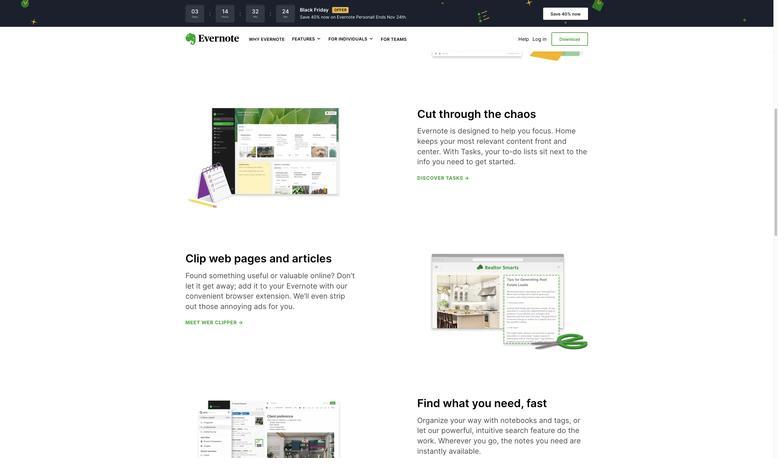 Task type: describe. For each thing, give the bounding box(es) containing it.
log in
[[533, 36, 547, 42]]

offer
[[335, 8, 347, 12]]

ends
[[376, 14, 386, 20]]

out
[[186, 303, 197, 311]]

even
[[311, 292, 328, 301]]

convenient
[[186, 292, 224, 301]]

you up way
[[473, 397, 492, 411]]

web
[[202, 320, 214, 326]]

ads
[[254, 303, 267, 311]]

strip
[[330, 292, 345, 301]]

meet
[[186, 320, 200, 326]]

online?
[[311, 272, 335, 281]]

2 it from the left
[[254, 282, 258, 291]]

24th.
[[397, 14, 407, 20]]

40% for save 40% now on evernote personal! ends nov 24th.
[[311, 14, 320, 20]]

the right the "go,"
[[502, 437, 513, 446]]

on
[[331, 14, 336, 20]]

to up 'relevant' on the top right
[[492, 127, 499, 136]]

capture everything with evernote image
[[430, 0, 589, 63]]

wherever
[[439, 437, 472, 446]]

let inside found something useful or valuable online? don't let it get away; add it to your evernote with our convenient browser extension. we'll even strip out those annoying ads for you.
[[186, 282, 194, 291]]

and inside evernote is designed to help you focus. home keeps your most relevant content front and center. with tasks, your to-do lists sit next to the info you need to get started.
[[554, 137, 567, 146]]

found something useful or valuable online? don't let it get away; add it to your evernote with our convenient browser extension. we'll even strip out those annoying ads for you.
[[186, 272, 355, 311]]

1 : from the left
[[209, 10, 211, 17]]

features button
[[292, 36, 322, 42]]

those
[[199, 303, 219, 311]]

hours
[[222, 15, 229, 18]]

discover
[[418, 175, 445, 181]]

32
[[252, 8, 259, 15]]

for individuals button
[[329, 36, 374, 42]]

meet web clipper →
[[186, 320, 243, 326]]

features
[[292, 36, 315, 42]]

teams
[[391, 37, 407, 42]]

meet web clipper → link
[[186, 320, 243, 326]]

relevant
[[477, 137, 505, 146]]

notes
[[515, 437, 534, 446]]

for individuals
[[329, 36, 368, 42]]

get inside found something useful or valuable online? don't let it get away; add it to your evernote with our convenient browser extension. we'll even strip out those annoying ads for you.
[[203, 282, 214, 291]]

your down 'relevant' on the top right
[[486, 147, 501, 156]]

your up the with
[[440, 137, 456, 146]]

2 : from the left
[[240, 10, 241, 17]]

now for save 40% now on evernote personal! ends nov 24th.
[[321, 14, 330, 20]]

web
[[209, 252, 232, 266]]

black friday
[[300, 7, 329, 13]]

fast
[[527, 397, 548, 411]]

individuals
[[339, 36, 368, 42]]

search
[[506, 427, 529, 436]]

discover tasks → link
[[418, 175, 470, 181]]

save 40% now
[[551, 11, 581, 16]]

get inside evernote is designed to help you focus. home keeps your most relevant content front and center. with tasks, your to-do lists sit next to the info you need to get started.
[[476, 158, 487, 166]]

14
[[222, 8, 228, 15]]

download link
[[552, 32, 589, 46]]

clipper
[[215, 320, 237, 326]]

help
[[501, 127, 516, 136]]

help link
[[519, 36, 530, 42]]

in
[[543, 36, 547, 42]]

need inside evernote is designed to help you focus. home keeps your most relevant content front and center. with tasks, your to-do lists sit next to the info you need to get started.
[[447, 158, 465, 166]]

03
[[192, 8, 199, 15]]

with inside found something useful or valuable online? don't let it get away; add it to your evernote with our convenient browser extension. we'll even strip out those annoying ads for you.
[[320, 282, 334, 291]]

content
[[507, 137, 534, 146]]

14 hours
[[222, 8, 229, 18]]

add
[[239, 282, 252, 291]]

evernote right why
[[261, 37, 285, 42]]

tags,
[[555, 417, 572, 426]]

24
[[282, 8, 289, 15]]

intuitive
[[476, 427, 504, 436]]

feature
[[531, 427, 556, 436]]

to right next
[[567, 147, 574, 156]]

you left the "go,"
[[474, 437, 487, 446]]

min
[[254, 15, 258, 18]]

browser
[[226, 292, 254, 301]]

annoying
[[221, 303, 252, 311]]

you down feature
[[536, 437, 549, 446]]

let inside organize your way with notebooks and tags, or let our powerful, intuitive search feature do the work. wherever you go, the notes you need are instantly available.
[[418, 427, 426, 436]]

to inside found something useful or valuable online? don't let it get away; add it to your evernote with our convenient browser extension. we'll even strip out those annoying ads for you.
[[260, 282, 267, 291]]

organize your way with notebooks and tags, or let our powerful, intuitive search feature do the work. wherever you go, the notes you need are instantly available.
[[418, 417, 582, 456]]

available.
[[449, 448, 482, 456]]

1 it from the left
[[196, 282, 201, 291]]

24 sec
[[282, 8, 289, 18]]

chaos
[[505, 107, 537, 121]]

help
[[519, 36, 530, 42]]



Task type: vqa. For each thing, say whether or not it's contained in the screenshot.


Task type: locate. For each thing, give the bounding box(es) containing it.
notebooks
[[501, 417, 538, 426]]

do inside evernote is designed to help you focus. home keeps your most relevant content front and center. with tasks, your to-do lists sit next to the info you need to get started.
[[513, 147, 522, 156]]

designed
[[458, 127, 490, 136]]

for inside button
[[329, 36, 338, 42]]

0 horizontal spatial with
[[320, 282, 334, 291]]

calendar integration of evernote image
[[186, 104, 344, 210]]

what
[[443, 397, 470, 411]]

evernote inside evernote is designed to help you focus. home keeps your most relevant content front and center. with tasks, your to-do lists sit next to the info you need to get started.
[[418, 127, 449, 136]]

→
[[465, 175, 470, 181], [239, 320, 243, 326]]

evernote up keeps
[[418, 127, 449, 136]]

: left 24 sec
[[270, 10, 272, 17]]

1 horizontal spatial do
[[558, 427, 567, 436]]

instantly
[[418, 448, 447, 456]]

0 vertical spatial with
[[320, 282, 334, 291]]

1 horizontal spatial now
[[573, 11, 581, 16]]

find what you need, fast
[[418, 397, 548, 411]]

and up feature
[[540, 417, 553, 426]]

the right next
[[577, 147, 588, 156]]

40% for save 40% now
[[562, 11, 572, 16]]

save inside the save 40% now link
[[551, 11, 561, 16]]

evernote logo image
[[186, 33, 239, 45]]

and up next
[[554, 137, 567, 146]]

0 horizontal spatial it
[[196, 282, 201, 291]]

our inside organize your way with notebooks and tags, or let our powerful, intuitive search feature do the work. wherever you go, the notes you need are instantly available.
[[428, 427, 440, 436]]

0 vertical spatial do
[[513, 147, 522, 156]]

work.
[[418, 437, 437, 446]]

useful
[[248, 272, 269, 281]]

1 vertical spatial let
[[418, 427, 426, 436]]

search evernote feature showcase image
[[186, 394, 344, 459]]

why
[[249, 37, 260, 42]]

personal!
[[356, 14, 375, 20]]

do down content
[[513, 147, 522, 156]]

the up help
[[484, 107, 502, 121]]

discover tasks →
[[418, 175, 470, 181]]

tasks
[[446, 175, 464, 181]]

now
[[573, 11, 581, 16], [321, 14, 330, 20]]

pages
[[234, 252, 267, 266]]

1 horizontal spatial :
[[240, 10, 241, 17]]

get down tasks, at right top
[[476, 158, 487, 166]]

0 horizontal spatial now
[[321, 14, 330, 20]]

evernote inside found something useful or valuable online? don't let it get away; add it to your evernote with our convenient browser extension. we'll even strip out those annoying ads for you.
[[287, 282, 318, 291]]

go,
[[489, 437, 500, 446]]

our
[[337, 282, 348, 291], [428, 427, 440, 436]]

:
[[209, 10, 211, 17], [240, 10, 241, 17], [270, 10, 272, 17]]

most
[[458, 137, 475, 146]]

1 horizontal spatial and
[[540, 417, 553, 426]]

0 vertical spatial our
[[337, 282, 348, 291]]

started.
[[489, 158, 516, 166]]

focus.
[[533, 127, 554, 136]]

for for for individuals
[[329, 36, 338, 42]]

1 horizontal spatial need
[[551, 437, 568, 446]]

1 vertical spatial do
[[558, 427, 567, 436]]

friday
[[314, 7, 329, 13]]

why evernote
[[249, 37, 285, 42]]

or inside found something useful or valuable online? don't let it get away; add it to your evernote with our convenient browser extension. we'll even strip out those annoying ads for you.
[[271, 272, 278, 281]]

for left individuals
[[329, 36, 338, 42]]

1 vertical spatial or
[[574, 417, 581, 426]]

your up powerful,
[[451, 417, 466, 426]]

2 vertical spatial and
[[540, 417, 553, 426]]

0 vertical spatial →
[[465, 175, 470, 181]]

let down found
[[186, 282, 194, 291]]

front
[[536, 137, 552, 146]]

40% up download 'link'
[[562, 11, 572, 16]]

evernote up we'll
[[287, 282, 318, 291]]

the up "are"
[[569, 427, 580, 436]]

organize
[[418, 417, 449, 426]]

1 horizontal spatial let
[[418, 427, 426, 436]]

next
[[550, 147, 565, 156]]

→ right clipper
[[239, 320, 243, 326]]

your up extension.
[[269, 282, 285, 291]]

evernote down offer
[[337, 14, 355, 20]]

are
[[571, 437, 582, 446]]

need down the with
[[447, 158, 465, 166]]

need,
[[495, 397, 524, 411]]

save up download 'link'
[[551, 11, 561, 16]]

1 vertical spatial need
[[551, 437, 568, 446]]

our down the organize
[[428, 427, 440, 436]]

40% down black friday
[[311, 14, 320, 20]]

and
[[554, 137, 567, 146], [270, 252, 290, 266], [540, 417, 553, 426]]

your
[[440, 137, 456, 146], [486, 147, 501, 156], [269, 282, 285, 291], [451, 417, 466, 426]]

with inside organize your way with notebooks and tags, or let our powerful, intuitive search feature do the work. wherever you go, the notes you need are instantly available.
[[484, 417, 499, 426]]

do down the "tags,"
[[558, 427, 567, 436]]

0 horizontal spatial :
[[209, 10, 211, 17]]

your inside organize your way with notebooks and tags, or let our powerful, intuitive search feature do the work. wherever you go, the notes you need are instantly available.
[[451, 417, 466, 426]]

1 horizontal spatial our
[[428, 427, 440, 436]]

for teams link
[[381, 36, 407, 42]]

you.
[[280, 303, 295, 311]]

through
[[440, 107, 482, 121]]

to down useful
[[260, 282, 267, 291]]

it down found
[[196, 282, 201, 291]]

our down don't
[[337, 282, 348, 291]]

don't
[[337, 272, 355, 281]]

0 horizontal spatial or
[[271, 272, 278, 281]]

home
[[556, 127, 576, 136]]

nov
[[388, 14, 396, 20]]

: left 14 hours
[[209, 10, 211, 17]]

sec
[[284, 15, 288, 18]]

1 horizontal spatial with
[[484, 417, 499, 426]]

let up work.
[[418, 427, 426, 436]]

or right useful
[[271, 272, 278, 281]]

our inside found something useful or valuable online? don't let it get away; add it to your evernote with our convenient browser extension. we'll even strip out those annoying ads for you.
[[337, 282, 348, 291]]

2 horizontal spatial :
[[270, 10, 272, 17]]

log in link
[[533, 36, 547, 42]]

to down tasks, at right top
[[467, 158, 474, 166]]

1 horizontal spatial or
[[574, 417, 581, 426]]

40%
[[562, 11, 572, 16], [311, 14, 320, 20]]

get up convenient
[[203, 282, 214, 291]]

2 horizontal spatial and
[[554, 137, 567, 146]]

with
[[320, 282, 334, 291], [484, 417, 499, 426]]

0 horizontal spatial →
[[239, 320, 243, 326]]

now left the on
[[321, 14, 330, 20]]

0 horizontal spatial do
[[513, 147, 522, 156]]

0 vertical spatial or
[[271, 272, 278, 281]]

save 40% now on evernote personal! ends nov 24th.
[[300, 14, 407, 20]]

for left the teams
[[381, 37, 390, 42]]

your inside found something useful or valuable online? don't let it get away; add it to your evernote with our convenient browser extension. we'll even strip out those annoying ads for you.
[[269, 282, 285, 291]]

save 40% now link
[[544, 8, 589, 20]]

or inside organize your way with notebooks and tags, or let our powerful, intuitive search feature do the work. wherever you go, the notes you need are instantly available.
[[574, 417, 581, 426]]

cut through the chaos
[[418, 107, 537, 121]]

now up download 'link'
[[573, 11, 581, 16]]

1 vertical spatial with
[[484, 417, 499, 426]]

tasks,
[[461, 147, 483, 156]]

1 vertical spatial get
[[203, 282, 214, 291]]

something
[[209, 272, 246, 281]]

articles
[[292, 252, 332, 266]]

32 min
[[252, 8, 259, 18]]

→ right tasks
[[465, 175, 470, 181]]

and inside organize your way with notebooks and tags, or let our powerful, intuitive search feature do the work. wherever you go, the notes you need are instantly available.
[[540, 417, 553, 426]]

0 vertical spatial let
[[186, 282, 194, 291]]

save down black
[[300, 14, 310, 20]]

lists
[[524, 147, 538, 156]]

do inside organize your way with notebooks and tags, or let our powerful, intuitive search feature do the work. wherever you go, the notes you need are instantly available.
[[558, 427, 567, 436]]

save for save 40% now
[[551, 11, 561, 16]]

it down useful
[[254, 282, 258, 291]]

1 horizontal spatial save
[[551, 11, 561, 16]]

1 horizontal spatial →
[[465, 175, 470, 181]]

0 vertical spatial get
[[476, 158, 487, 166]]

clip web pages and articles
[[186, 252, 332, 266]]

0 horizontal spatial get
[[203, 282, 214, 291]]

for teams
[[381, 37, 407, 42]]

save for save 40% now on evernote personal! ends nov 24th.
[[300, 14, 310, 20]]

you up content
[[518, 127, 531, 136]]

why evernote link
[[249, 36, 285, 42]]

save
[[551, 11, 561, 16], [300, 14, 310, 20]]

center.
[[418, 147, 442, 156]]

0 horizontal spatial save
[[300, 14, 310, 20]]

0 horizontal spatial and
[[270, 252, 290, 266]]

we'll
[[294, 292, 309, 301]]

0 horizontal spatial our
[[337, 282, 348, 291]]

valuable
[[280, 272, 309, 281]]

03 days
[[192, 8, 199, 18]]

powerful,
[[442, 427, 474, 436]]

0 horizontal spatial let
[[186, 282, 194, 291]]

1 vertical spatial and
[[270, 252, 290, 266]]

it
[[196, 282, 201, 291], [254, 282, 258, 291]]

3 : from the left
[[270, 10, 272, 17]]

way
[[468, 417, 482, 426]]

1 vertical spatial →
[[239, 320, 243, 326]]

with down online?
[[320, 282, 334, 291]]

for for for teams
[[381, 37, 390, 42]]

away;
[[216, 282, 237, 291]]

web clipper evernote tool showcase image
[[430, 249, 589, 355]]

black
[[300, 7, 313, 13]]

do
[[513, 147, 522, 156], [558, 427, 567, 436]]

get
[[476, 158, 487, 166], [203, 282, 214, 291]]

download
[[560, 37, 581, 42]]

with up the intuitive
[[484, 417, 499, 426]]

need left "are"
[[551, 437, 568, 446]]

0 vertical spatial and
[[554, 137, 567, 146]]

for
[[269, 303, 278, 311]]

need inside organize your way with notebooks and tags, or let our powerful, intuitive search feature do the work. wherever you go, the notes you need are instantly available.
[[551, 437, 568, 446]]

0 horizontal spatial 40%
[[311, 14, 320, 20]]

1 vertical spatial our
[[428, 427, 440, 436]]

or right the "tags,"
[[574, 417, 581, 426]]

find
[[418, 397, 441, 411]]

: left 32 min in the top left of the page
[[240, 10, 241, 17]]

you down 'center.'
[[433, 158, 445, 166]]

0 horizontal spatial for
[[329, 36, 338, 42]]

0 horizontal spatial need
[[447, 158, 465, 166]]

keeps
[[418, 137, 438, 146]]

sit
[[540, 147, 548, 156]]

1 horizontal spatial 40%
[[562, 11, 572, 16]]

is
[[451, 127, 456, 136]]

cut
[[418, 107, 437, 121]]

0 vertical spatial need
[[447, 158, 465, 166]]

found
[[186, 272, 207, 281]]

now for save 40% now
[[573, 11, 581, 16]]

1 horizontal spatial for
[[381, 37, 390, 42]]

the inside evernote is designed to help you focus. home keeps your most relevant content front and center. with tasks, your to-do lists sit next to the info you need to get started.
[[577, 147, 588, 156]]

and up valuable
[[270, 252, 290, 266]]

1 horizontal spatial get
[[476, 158, 487, 166]]

to-
[[503, 147, 513, 156]]

1 horizontal spatial it
[[254, 282, 258, 291]]



